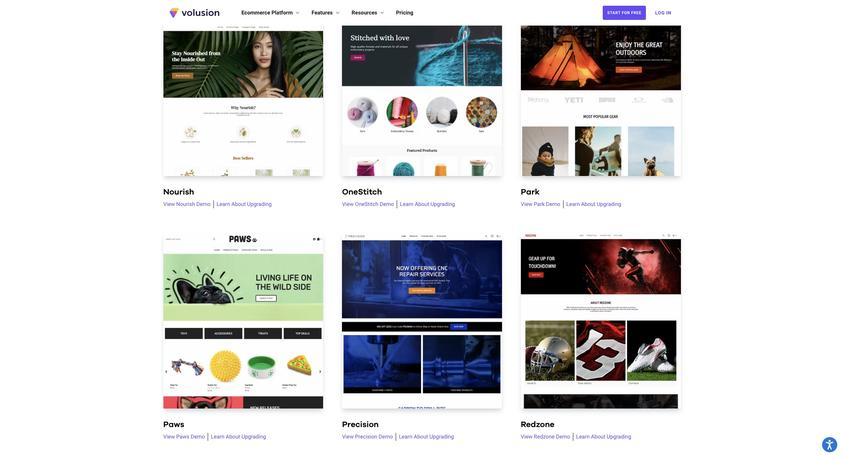 Task type: describe. For each thing, give the bounding box(es) containing it.
1 vertical spatial precision
[[355, 434, 377, 440]]

demo for nourish
[[196, 201, 211, 208]]

start
[[607, 10, 621, 15]]

view for park
[[521, 201, 533, 208]]

upgrading for onestitch
[[431, 201, 455, 208]]

log in link
[[651, 5, 676, 20]]

ecommerce platform
[[241, 9, 293, 16]]

view for paws
[[163, 434, 175, 440]]

demo for redzone
[[556, 434, 570, 440]]

learn about upgrading link for park
[[563, 201, 621, 209]]

learn about upgrading link for onestitch
[[397, 201, 455, 209]]

learn for nourish
[[217, 201, 230, 208]]

upgrading for nourish
[[247, 201, 272, 208]]

platform
[[272, 9, 293, 16]]

view paws demo
[[163, 434, 205, 440]]

learn about upgrading link for paws
[[208, 433, 266, 441]]

view for nourish
[[163, 201, 175, 208]]

open accessibe: accessibility options, statement and help image
[[826, 440, 834, 450]]

view for precision
[[342, 434, 354, 440]]

0 vertical spatial precision
[[342, 421, 379, 429]]

upgrading for park
[[597, 201, 621, 208]]

resources
[[352, 9, 377, 16]]

1 vertical spatial nourish
[[176, 201, 195, 208]]

learn about upgrading for park
[[566, 201, 621, 208]]

demo for park
[[546, 201, 560, 208]]

ecommerce platform button
[[241, 9, 301, 17]]

1 vertical spatial park
[[534, 201, 545, 208]]

learn for onestitch
[[400, 201, 414, 208]]

features button
[[312, 9, 341, 17]]

upgrading for paws
[[242, 434, 266, 440]]

upgrading for redzone
[[607, 434, 631, 440]]

demo for onestitch
[[380, 201, 394, 208]]

0 vertical spatial redzone
[[521, 421, 555, 429]]

upgrading for precision
[[430, 434, 454, 440]]

0 vertical spatial park
[[521, 189, 540, 197]]

demo for precision
[[379, 434, 393, 440]]

learn for redzone
[[576, 434, 590, 440]]

view for onestitch
[[342, 201, 354, 208]]

redzone theme image
[[521, 233, 681, 409]]



Task type: locate. For each thing, give the bounding box(es) containing it.
learn for precision
[[399, 434, 413, 440]]

learn
[[217, 201, 230, 208], [400, 201, 414, 208], [566, 201, 580, 208], [211, 434, 224, 440], [399, 434, 413, 440], [576, 434, 590, 440]]

in
[[666, 10, 672, 16]]

about for nourish
[[231, 201, 246, 208]]

learn about upgrading for precision
[[399, 434, 454, 440]]

about for park
[[581, 201, 596, 208]]

1 vertical spatial paws
[[176, 434, 189, 440]]

about
[[231, 201, 246, 208], [415, 201, 429, 208], [581, 201, 596, 208], [226, 434, 240, 440], [414, 434, 428, 440], [591, 434, 605, 440]]

redzone
[[521, 421, 555, 429], [534, 434, 555, 440]]

0 vertical spatial paws
[[163, 421, 184, 429]]

view redzone demo
[[521, 434, 570, 440]]

precision theme image
[[342, 233, 502, 409]]

start for free link
[[603, 6, 646, 20]]

features
[[312, 9, 333, 16]]

pricing
[[396, 9, 413, 16]]

about for redzone
[[591, 434, 605, 440]]

view nourish demo
[[163, 201, 211, 208]]

0 vertical spatial nourish
[[163, 189, 194, 197]]

learn for park
[[566, 201, 580, 208]]

upgrading
[[247, 201, 272, 208], [431, 201, 455, 208], [597, 201, 621, 208], [242, 434, 266, 440], [430, 434, 454, 440], [607, 434, 631, 440]]

onestitch theme image
[[342, 0, 502, 176]]

learn about upgrading for redzone
[[576, 434, 631, 440]]

learn about upgrading link for nourish
[[213, 201, 272, 209]]

0 vertical spatial onestitch
[[342, 189, 382, 197]]

precision
[[342, 421, 379, 429], [355, 434, 377, 440]]

about for paws
[[226, 434, 240, 440]]

park theme image
[[521, 0, 681, 176]]

learn about upgrading link for redzone
[[573, 433, 631, 441]]

1 vertical spatial redzone
[[534, 434, 555, 440]]

learn about upgrading link
[[213, 201, 272, 209], [397, 201, 455, 209], [563, 201, 621, 209], [208, 433, 266, 441], [396, 433, 454, 441], [573, 433, 631, 441]]

learn for paws
[[211, 434, 224, 440]]

view for redzone
[[521, 434, 533, 440]]

nourish theme image
[[163, 0, 323, 176]]

learn about upgrading for onestitch
[[400, 201, 455, 208]]

onestitch
[[342, 189, 382, 197], [355, 201, 378, 208]]

log
[[655, 10, 665, 16]]

ecommerce
[[241, 9, 270, 16]]

nourish
[[163, 189, 194, 197], [176, 201, 195, 208]]

1 vertical spatial onestitch
[[355, 201, 378, 208]]

learn about upgrading
[[217, 201, 272, 208], [400, 201, 455, 208], [566, 201, 621, 208], [211, 434, 266, 440], [399, 434, 454, 440], [576, 434, 631, 440]]

view
[[163, 201, 175, 208], [342, 201, 354, 208], [521, 201, 533, 208], [163, 434, 175, 440], [342, 434, 354, 440], [521, 434, 533, 440]]

view precision demo
[[342, 434, 393, 440]]

demo
[[196, 201, 211, 208], [380, 201, 394, 208], [546, 201, 560, 208], [191, 434, 205, 440], [379, 434, 393, 440], [556, 434, 570, 440]]

demo for paws
[[191, 434, 205, 440]]

log in
[[655, 10, 672, 16]]

paws theme image
[[163, 233, 323, 409]]

about for onestitch
[[415, 201, 429, 208]]

free
[[631, 10, 642, 15]]

view onestitch demo
[[342, 201, 394, 208]]

about for precision
[[414, 434, 428, 440]]

learn about upgrading for paws
[[211, 434, 266, 440]]

park
[[521, 189, 540, 197], [534, 201, 545, 208]]

learn about upgrading for nourish
[[217, 201, 272, 208]]

resources button
[[352, 9, 385, 17]]

learn about upgrading link for precision
[[396, 433, 454, 441]]

pricing link
[[396, 9, 413, 17]]

paws
[[163, 421, 184, 429], [176, 434, 189, 440]]

for
[[622, 10, 630, 15]]

view park demo
[[521, 201, 560, 208]]

start for free
[[607, 10, 642, 15]]



Task type: vqa. For each thing, say whether or not it's contained in the screenshot.
information
no



